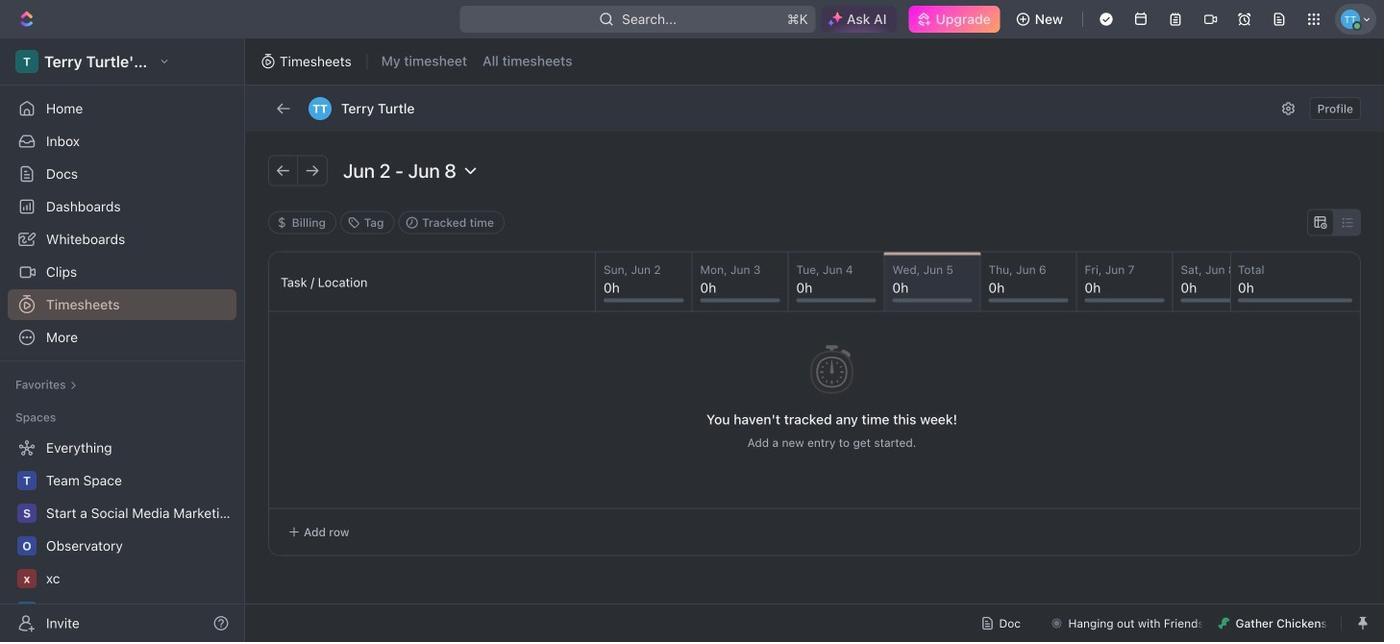 Task type: locate. For each thing, give the bounding box(es) containing it.
sidebar navigation
[[0, 38, 249, 642]]

tab list
[[378, 38, 576, 86]]

xc, , element
[[17, 569, 37, 588]]

tree inside sidebar navigation
[[8, 433, 236, 642]]

terry turtle, , element
[[309, 97, 332, 120]]

start a social media marketing agency, , element
[[17, 504, 37, 523]]

tree
[[8, 433, 236, 642]]



Task type: describe. For each thing, give the bounding box(es) containing it.
terry turtle's workspace, , element
[[15, 50, 38, 73]]

observatory, , element
[[17, 536, 37, 556]]

team space, , element
[[17, 471, 37, 490]]

drumstick bite image
[[1218, 618, 1230, 629]]



Task type: vqa. For each thing, say whether or not it's contained in the screenshot.
option group on the bottom
no



